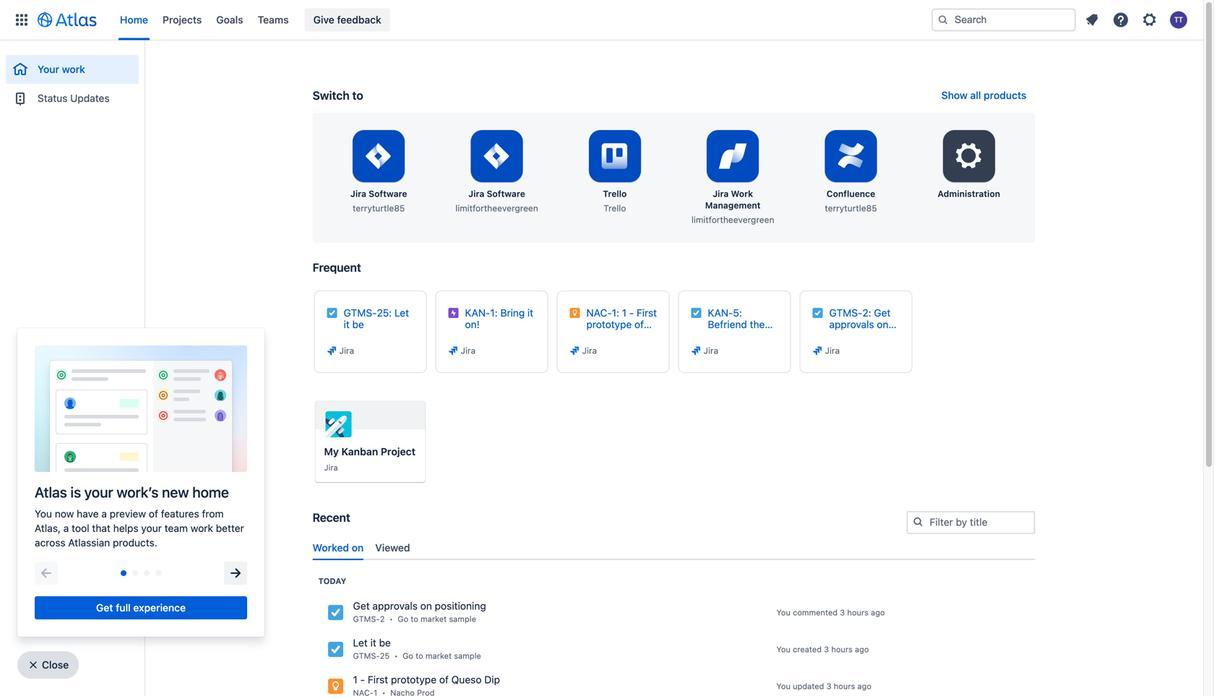Task type: locate. For each thing, give the bounding box(es) containing it.
1:
[[491, 307, 498, 319], [612, 307, 620, 319]]

you
[[35, 508, 52, 520], [777, 608, 791, 617], [777, 645, 791, 654], [777, 682, 791, 691]]

• right 25 at the left of page
[[394, 651, 398, 661]]

3 right "updated"
[[827, 682, 832, 691]]

1 vertical spatial ago
[[855, 645, 870, 654]]

settings image right help icon
[[1142, 11, 1159, 29]]

market up let it be gtms-25 • go to market sample
[[421, 615, 447, 624]]

you left 'created'
[[777, 645, 791, 654]]

0 horizontal spatial 1:
[[491, 307, 498, 319]]

be inside let it be gtms-25 • go to market sample
[[379, 637, 391, 649]]

1 jira image from the top
[[327, 604, 345, 621]]

approvals
[[830, 319, 875, 330], [373, 600, 418, 612]]

0 horizontal spatial it
[[344, 319, 350, 330]]

that
[[92, 522, 111, 534]]

kan- for 1:
[[465, 307, 491, 319]]

0 vertical spatial market
[[421, 615, 447, 624]]

settings image up administration
[[952, 139, 987, 174]]

of
[[635, 319, 644, 330], [149, 508, 158, 520], [439, 674, 449, 686]]

1: for nac-
[[612, 307, 620, 319]]

1 vertical spatial -
[[361, 674, 365, 686]]

1 vertical spatial be
[[379, 637, 391, 649]]

kan- for 5:
[[708, 307, 734, 319]]

2
[[380, 615, 385, 624]]

gtms- inside "get approvals on positioning gtms-2 • go to market sample"
[[353, 615, 380, 624]]

sample
[[449, 615, 476, 624], [454, 651, 481, 661]]

confluence terryturtle85
[[825, 189, 878, 213]]

prototype
[[587, 319, 632, 330], [391, 674, 437, 686]]

is
[[70, 484, 81, 501]]

get full experience
[[96, 602, 186, 614]]

a up that
[[101, 508, 107, 520]]

limitfortheevergreen
[[456, 203, 539, 213], [692, 215, 775, 225]]

1: for kan-
[[491, 307, 498, 319]]

hours right 'created'
[[832, 645, 853, 654]]

1 vertical spatial prototype
[[391, 674, 437, 686]]

1 horizontal spatial your
[[141, 522, 162, 534]]

1 down let it be gtms-25 • go to market sample
[[353, 674, 358, 686]]

preview
[[110, 508, 146, 520]]

0 vertical spatial work
[[62, 63, 85, 75]]

be inside gtms-25: let it be
[[352, 319, 364, 330]]

your
[[38, 63, 59, 75]]

software inside jira software terryturtle85
[[369, 189, 407, 199]]

0 horizontal spatial -
[[361, 674, 365, 686]]

3 for positioning
[[840, 608, 845, 617]]

work's
[[117, 484, 159, 501]]

1: inside nac-1: 1 - first prototype of queso dip
[[612, 307, 620, 319]]

sample inside let it be gtms-25 • go to market sample
[[454, 651, 481, 661]]

0 horizontal spatial let
[[353, 637, 368, 649]]

all
[[971, 89, 982, 101]]

1 vertical spatial let
[[353, 637, 368, 649]]

1 vertical spatial positioning
[[435, 600, 486, 612]]

of inside atlas is your work's new home you now have a preview of features from atlas, a tool that helps your team work better across atlassian products.
[[149, 508, 158, 520]]

ago
[[871, 608, 886, 617], [855, 645, 870, 654], [858, 682, 872, 691]]

get full experience button
[[35, 597, 247, 620]]

work
[[731, 189, 754, 199]]

today heading
[[319, 575, 347, 587]]

1 horizontal spatial 1:
[[612, 307, 620, 319]]

0 vertical spatial -
[[630, 307, 634, 319]]

get inside gtms-2: get approvals on positioning
[[875, 307, 891, 319]]

first down 25 at the left of page
[[368, 674, 388, 686]]

projects
[[163, 14, 202, 26]]

1 vertical spatial trello
[[604, 203, 627, 213]]

2 vertical spatial of
[[439, 674, 449, 686]]

2 1: from the left
[[612, 307, 620, 319]]

2 horizontal spatial get
[[875, 307, 891, 319]]

kan- inside kan-1: bring it on!
[[465, 307, 491, 319]]

it right jira image on the left of page
[[371, 637, 377, 649]]

kan-5: befriend the ducks
[[708, 307, 765, 342]]

2:
[[863, 307, 872, 319]]

banner
[[0, 0, 1204, 40]]

2 horizontal spatial on
[[877, 319, 889, 330]]

1 horizontal spatial on
[[421, 600, 432, 612]]

0 vertical spatial first
[[637, 307, 657, 319]]

0 horizontal spatial get
[[96, 602, 113, 614]]

first right nac-
[[637, 307, 657, 319]]

0 vertical spatial on
[[877, 319, 889, 330]]

jira image
[[448, 345, 460, 356], [691, 345, 703, 356], [691, 345, 703, 356], [812, 345, 824, 356]]

have
[[77, 508, 99, 520]]

0 vertical spatial ago
[[871, 608, 886, 617]]

updated
[[793, 682, 825, 691]]

1 vertical spatial on
[[352, 542, 364, 554]]

software inside the jira software limitfortheevergreen
[[487, 189, 526, 199]]

2 vertical spatial on
[[421, 600, 432, 612]]

3
[[840, 608, 845, 617], [824, 645, 830, 654], [827, 682, 832, 691]]

1 vertical spatial limitfortheevergreen
[[692, 215, 775, 225]]

better
[[216, 522, 244, 534]]

jira software terryturtle85
[[351, 189, 407, 213]]

1 right nac-
[[622, 307, 627, 319]]

it
[[528, 307, 534, 319], [344, 319, 350, 330], [371, 637, 377, 649]]

you left commented
[[777, 608, 791, 617]]

0 horizontal spatial terryturtle85
[[353, 203, 405, 213]]

0 vertical spatial to
[[352, 89, 363, 102]]

1 horizontal spatial terryturtle85
[[825, 203, 878, 213]]

0 horizontal spatial limitfortheevergreen
[[456, 203, 539, 213]]

your up products.
[[141, 522, 162, 534]]

commented
[[793, 608, 838, 617]]

jira image down jira image on the left of page
[[327, 678, 345, 695]]

go right 25 at the left of page
[[403, 651, 414, 661]]

let right jira image on the left of page
[[353, 637, 368, 649]]

jira
[[351, 189, 367, 199], [469, 189, 485, 199], [713, 189, 729, 199], [340, 346, 354, 356], [461, 346, 476, 356], [582, 346, 597, 356], [704, 346, 719, 356], [825, 346, 840, 356], [324, 463, 338, 473]]

- inside nac-1: 1 - first prototype of queso dip
[[630, 307, 634, 319]]

it right bring
[[528, 307, 534, 319]]

1 terryturtle85 from the left
[[353, 203, 405, 213]]

sample up let it be gtms-25 • go to market sample
[[449, 615, 476, 624]]

kan- inside kan-5: befriend the ducks
[[708, 307, 734, 319]]

kan-1: bring it on!
[[465, 307, 534, 330]]

0 horizontal spatial work
[[62, 63, 85, 75]]

project
[[381, 446, 416, 458]]

1 vertical spatial 1
[[353, 674, 358, 686]]

give
[[313, 14, 335, 26]]

Search field
[[932, 8, 1077, 31]]

0 horizontal spatial software
[[369, 189, 407, 199]]

1 horizontal spatial of
[[439, 674, 449, 686]]

0 vertical spatial dip
[[620, 330, 635, 342]]

1 1: from the left
[[491, 307, 498, 319]]

1 vertical spatial of
[[149, 508, 158, 520]]

be up 25 at the left of page
[[379, 637, 391, 649]]

1 horizontal spatial let
[[395, 307, 409, 319]]

hours for positioning
[[848, 608, 869, 617]]

1 inside nac-1: 1 - first prototype of queso dip
[[622, 307, 627, 319]]

gtms-2: get approvals on positioning link
[[830, 307, 901, 342]]

-
[[630, 307, 634, 319], [361, 674, 365, 686]]

you for let it be
[[777, 645, 791, 654]]

•
[[390, 615, 393, 624], [394, 651, 398, 661]]

2 vertical spatial to
[[416, 651, 424, 661]]

0 horizontal spatial positioning
[[435, 600, 486, 612]]

a
[[101, 508, 107, 520], [63, 522, 69, 534]]

ago down you created 3 hours ago
[[858, 682, 872, 691]]

a left tool at the bottom left
[[63, 522, 69, 534]]

1 horizontal spatial •
[[394, 651, 398, 661]]

positioning down 2:
[[830, 330, 881, 342]]

2 horizontal spatial it
[[528, 307, 534, 319]]

0 vertical spatial a
[[101, 508, 107, 520]]

your right "is"
[[84, 484, 113, 501]]

1: inside kan-1: bring it on!
[[491, 307, 498, 319]]

jira image for kan-1: bring it on!
[[448, 345, 460, 356]]

first
[[637, 307, 657, 319], [368, 674, 388, 686]]

1 horizontal spatial get
[[353, 600, 370, 612]]

0 vertical spatial hours
[[848, 608, 869, 617]]

approvals inside gtms-2: get approvals on positioning
[[830, 319, 875, 330]]

2 horizontal spatial of
[[635, 319, 644, 330]]

0 horizontal spatial settings image
[[952, 139, 987, 174]]

0 horizontal spatial approvals
[[373, 600, 418, 612]]

to inside "get approvals on positioning gtms-2 • go to market sample"
[[411, 615, 419, 624]]

1 vertical spatial first
[[368, 674, 388, 686]]

settings image
[[1142, 11, 1159, 29], [952, 139, 987, 174]]

1 vertical spatial sample
[[454, 651, 481, 661]]

- right nac-
[[630, 307, 634, 319]]

ago down you commented 3 hours ago
[[855, 645, 870, 654]]

banner containing home
[[0, 0, 1204, 40]]

to up let it be gtms-25 • go to market sample
[[411, 615, 419, 624]]

you left "updated"
[[777, 682, 791, 691]]

1 horizontal spatial -
[[630, 307, 634, 319]]

help icon image
[[1113, 11, 1130, 29]]

- down let it be gtms-25 • go to market sample
[[361, 674, 365, 686]]

work down from
[[191, 522, 213, 534]]

give feedback
[[313, 14, 382, 26]]

status
[[38, 92, 68, 104]]

get inside "get approvals on positioning gtms-2 • go to market sample"
[[353, 600, 370, 612]]

ducks
[[708, 330, 736, 342]]

1 vertical spatial work
[[191, 522, 213, 534]]

2 kan- from the left
[[708, 307, 734, 319]]

across
[[35, 537, 65, 549]]

0 vertical spatial sample
[[449, 615, 476, 624]]

get
[[875, 307, 891, 319], [353, 600, 370, 612], [96, 602, 113, 614]]

1 vertical spatial •
[[394, 651, 398, 661]]

1 horizontal spatial first
[[637, 307, 657, 319]]

sample up the 1 - first prototype of queso dip
[[454, 651, 481, 661]]

2 jira image from the top
[[327, 678, 345, 695]]

full
[[116, 602, 131, 614]]

show all products
[[942, 89, 1027, 101]]

of down let it be gtms-25 • go to market sample
[[439, 674, 449, 686]]

2 software from the left
[[487, 189, 526, 199]]

helps
[[113, 522, 139, 534]]

switch to... image
[[13, 11, 30, 29]]

queso down let it be gtms-25 • go to market sample
[[452, 674, 482, 686]]

kan- up ducks
[[708, 307, 734, 319]]

search image
[[938, 14, 949, 26]]

hours right commented
[[848, 608, 869, 617]]

prototype inside nac-1: 1 - first prototype of queso dip
[[587, 319, 632, 330]]

close
[[42, 659, 69, 671]]

kan-1: bring it on! link
[[465, 307, 536, 330]]

0 horizontal spatial on
[[352, 542, 364, 554]]

viewed
[[375, 542, 410, 554]]

0 horizontal spatial of
[[149, 508, 158, 520]]

atlas
[[35, 484, 67, 501]]

ago for gtms-
[[855, 645, 870, 654]]

work right your
[[62, 63, 85, 75]]

go
[[398, 615, 409, 624], [403, 651, 414, 661]]

1 vertical spatial dip
[[485, 674, 500, 686]]

trello trello
[[603, 189, 627, 213]]

you up atlas,
[[35, 508, 52, 520]]

worked on
[[313, 542, 364, 554]]

jira image
[[327, 641, 345, 658]]

be
[[352, 319, 364, 330], [379, 637, 391, 649]]

1 horizontal spatial software
[[487, 189, 526, 199]]

gtms-25: let it be
[[344, 307, 409, 330]]

on right worked
[[352, 542, 364, 554]]

positioning inside "get approvals on positioning gtms-2 • go to market sample"
[[435, 600, 486, 612]]

give feedback button
[[305, 8, 390, 31]]

worked
[[313, 542, 349, 554]]

you for 1 - first prototype of queso dip
[[777, 682, 791, 691]]

3 right 'created'
[[824, 645, 830, 654]]

• right 2
[[390, 615, 393, 624]]

jira image for 1 - first prototype of queso dip
[[327, 678, 345, 695]]

it left the 25:
[[344, 319, 350, 330]]

0 vertical spatial •
[[390, 615, 393, 624]]

0 horizontal spatial queso
[[452, 674, 482, 686]]

• inside "get approvals on positioning gtms-2 • go to market sample"
[[390, 615, 393, 624]]

1 horizontal spatial be
[[379, 637, 391, 649]]

1 horizontal spatial queso
[[587, 330, 617, 342]]

1 horizontal spatial approvals
[[830, 319, 875, 330]]

to up the 1 - first prototype of queso dip
[[416, 651, 424, 661]]

jira software limitfortheevergreen
[[456, 189, 539, 213]]

let inside gtms-25: let it be
[[395, 307, 409, 319]]

1 horizontal spatial it
[[371, 637, 377, 649]]

positioning up let it be gtms-25 • go to market sample
[[435, 600, 486, 612]]

1 vertical spatial a
[[63, 522, 69, 534]]

gtms-25: let it be link
[[344, 307, 415, 330]]

jira image
[[327, 604, 345, 621], [327, 678, 345, 695]]

software for jira software terryturtle85
[[369, 189, 407, 199]]

jira image for gtms-25: let it be
[[326, 345, 338, 356]]

1 vertical spatial market
[[426, 651, 452, 661]]

queso down nac-
[[587, 330, 617, 342]]

jira image down today heading
[[327, 604, 345, 621]]

on right 2:
[[877, 319, 889, 330]]

work inside atlas is your work's new home you now have a preview of features from atlas, a tool that helps your team work better across atlassian products.
[[191, 522, 213, 534]]

work inside group
[[62, 63, 85, 75]]

2 vertical spatial 3
[[827, 682, 832, 691]]

hours
[[848, 608, 869, 617], [832, 645, 853, 654], [834, 682, 856, 691]]

3 right commented
[[840, 608, 845, 617]]

1 horizontal spatial dip
[[620, 330, 635, 342]]

hours right "updated"
[[834, 682, 856, 691]]

of right nac-
[[635, 319, 644, 330]]

1 vertical spatial jira image
[[327, 678, 345, 695]]

software
[[369, 189, 407, 199], [487, 189, 526, 199]]

1 vertical spatial approvals
[[373, 600, 418, 612]]

0 horizontal spatial kan-
[[465, 307, 491, 319]]

your work link
[[6, 55, 139, 84]]

0 vertical spatial settings image
[[1142, 11, 1159, 29]]

let right the 25:
[[395, 307, 409, 319]]

to inside let it be gtms-25 • go to market sample
[[416, 651, 424, 661]]

of right preview
[[149, 508, 158, 520]]

it for kan-1: bring it on!
[[528, 307, 534, 319]]

1 horizontal spatial work
[[191, 522, 213, 534]]

1 - first prototype of queso dip
[[353, 674, 500, 686]]

be left the 25:
[[352, 319, 364, 330]]

terryturtle85
[[353, 203, 405, 213], [825, 203, 878, 213]]

0 vertical spatial prototype
[[587, 319, 632, 330]]

0 vertical spatial queso
[[587, 330, 617, 342]]

gtms-2: get approvals on positioning
[[830, 307, 891, 342]]

status updates link
[[6, 84, 139, 113]]

1 vertical spatial settings image
[[952, 139, 987, 174]]

0 vertical spatial jira image
[[327, 604, 345, 621]]

1 vertical spatial to
[[411, 615, 419, 624]]

to right switch
[[352, 89, 363, 102]]

get inside get full experience button
[[96, 602, 113, 614]]

0 vertical spatial let
[[395, 307, 409, 319]]

tab list
[[307, 536, 1042, 560]]

1 software from the left
[[369, 189, 407, 199]]

0 horizontal spatial be
[[352, 319, 364, 330]]

positioning
[[830, 330, 881, 342], [435, 600, 486, 612]]

jira image
[[326, 345, 338, 356], [326, 345, 338, 356], [448, 345, 460, 356], [569, 345, 581, 356], [569, 345, 581, 356], [812, 345, 824, 356]]

ago right commented
[[871, 608, 886, 617]]

go right 2
[[398, 615, 409, 624]]

gtms- inside gtms-2: get approvals on positioning
[[830, 307, 863, 319]]

top element
[[9, 0, 932, 40]]

1 kan- from the left
[[465, 307, 491, 319]]

group
[[6, 40, 139, 117]]

on up let it be gtms-25 • go to market sample
[[421, 600, 432, 612]]

your
[[84, 484, 113, 501], [141, 522, 162, 534]]

market up the 1 - first prototype of queso dip
[[426, 651, 452, 661]]

go inside "get approvals on positioning gtms-2 • go to market sample"
[[398, 615, 409, 624]]

it inside kan-1: bring it on!
[[528, 307, 534, 319]]

0 vertical spatial positioning
[[830, 330, 881, 342]]

0 vertical spatial approvals
[[830, 319, 875, 330]]

0 vertical spatial 3
[[840, 608, 845, 617]]

updates
[[70, 92, 110, 104]]

kan- left bring
[[465, 307, 491, 319]]

settings image inside administration link
[[952, 139, 987, 174]]

0 vertical spatial go
[[398, 615, 409, 624]]

notifications image
[[1084, 11, 1101, 29]]

it inside gtms-25: let it be
[[344, 319, 350, 330]]

0 vertical spatial of
[[635, 319, 644, 330]]



Task type: vqa. For each thing, say whether or not it's contained in the screenshot.
third the confluence image from the bottom
no



Task type: describe. For each thing, give the bounding box(es) containing it.
frequent
[[313, 261, 361, 274]]

0 horizontal spatial 1
[[353, 674, 358, 686]]

jira work management limitfortheevergreen
[[692, 189, 775, 225]]

you commented 3 hours ago
[[777, 608, 886, 617]]

atlassian
[[68, 537, 110, 549]]

administration
[[938, 189, 1001, 199]]

tab list containing worked on
[[307, 536, 1042, 560]]

jira image for gtms-2: get approvals on positioning
[[812, 345, 824, 356]]

on!
[[465, 319, 480, 330]]

jira inside the jira software limitfortheevergreen
[[469, 189, 485, 199]]

goals
[[216, 14, 243, 26]]

it inside let it be gtms-25 • go to market sample
[[371, 637, 377, 649]]

account image
[[1171, 11, 1188, 29]]

0 vertical spatial trello
[[603, 189, 627, 199]]

experience
[[133, 602, 186, 614]]

jira image for get approvals on positioning
[[327, 604, 345, 621]]

group containing your work
[[6, 40, 139, 117]]

0 vertical spatial limitfortheevergreen
[[456, 203, 539, 213]]

on inside tab list
[[352, 542, 364, 554]]

3 for gtms-
[[824, 645, 830, 654]]

intro popup image image
[[35, 346, 247, 472]]

queso inside nac-1: 1 - first prototype of queso dip
[[587, 330, 617, 342]]

1 horizontal spatial limitfortheevergreen
[[692, 215, 775, 225]]

feedback
[[337, 14, 382, 26]]

jira image for nac-1: 1 - first prototype of queso dip
[[569, 345, 581, 356]]

2 vertical spatial ago
[[858, 682, 872, 691]]

5:
[[734, 307, 743, 319]]

software for jira software limitfortheevergreen
[[487, 189, 526, 199]]

you for get approvals on positioning
[[777, 608, 791, 617]]

you updated 3 hours ago
[[777, 682, 872, 691]]

approvals inside "get approvals on positioning gtms-2 • go to market sample"
[[373, 600, 418, 612]]

nac-1: 1 - first prototype of queso dip
[[587, 307, 657, 342]]

1 vertical spatial your
[[141, 522, 162, 534]]

1 vertical spatial queso
[[452, 674, 482, 686]]

2 vertical spatial hours
[[834, 682, 856, 691]]

atlas is your work's new home you now have a preview of features from atlas, a tool that helps your team work better across atlassian products.
[[35, 484, 244, 549]]

products
[[984, 89, 1027, 101]]

hours for gtms-
[[832, 645, 853, 654]]

my kanban project jira
[[324, 446, 416, 473]]

jira inside jira work management limitfortheevergreen
[[713, 189, 729, 199]]

let inside let it be gtms-25 • go to market sample
[[353, 637, 368, 649]]

projects link
[[158, 8, 206, 31]]

management
[[706, 200, 761, 210]]

search image
[[913, 516, 925, 528]]

products.
[[113, 537, 157, 549]]

recent
[[313, 511, 350, 525]]

your work
[[38, 63, 85, 75]]

ago for positioning
[[871, 608, 886, 617]]

jira image for kan-5: befriend the ducks
[[691, 345, 703, 356]]

befriend
[[708, 319, 748, 330]]

close button
[[17, 652, 79, 679]]

0 horizontal spatial dip
[[485, 674, 500, 686]]

home
[[192, 484, 229, 501]]

show all products button
[[933, 87, 1036, 104]]

administration link
[[917, 124, 1022, 205]]

it for gtms-25: let it be
[[344, 319, 350, 330]]

jira inside my kanban project jira
[[324, 463, 338, 473]]

of inside nac-1: 1 - first prototype of queso dip
[[635, 319, 644, 330]]

switch
[[313, 89, 350, 102]]

1 horizontal spatial settings image
[[1142, 11, 1159, 29]]

let it be gtms-25 • go to market sample
[[353, 637, 481, 661]]

25
[[380, 651, 390, 661]]

on inside "get approvals on positioning gtms-2 • go to market sample"
[[421, 600, 432, 612]]

sample inside "get approvals on positioning gtms-2 • go to market sample"
[[449, 615, 476, 624]]

get approvals on positioning gtms-2 • go to market sample
[[353, 600, 486, 624]]

0 horizontal spatial prototype
[[391, 674, 437, 686]]

positioning inside gtms-2: get approvals on positioning
[[830, 330, 881, 342]]

my
[[324, 446, 339, 458]]

nac-1: 1 - first prototype of queso dip link
[[587, 307, 658, 342]]

0 horizontal spatial a
[[63, 522, 69, 534]]

kan-5: befriend the ducks link
[[708, 307, 779, 342]]

bring
[[501, 307, 525, 319]]

tool
[[72, 522, 89, 534]]

go inside let it be gtms-25 • go to market sample
[[403, 651, 414, 661]]

0 horizontal spatial first
[[368, 674, 388, 686]]

now
[[55, 508, 74, 520]]

nac-
[[587, 307, 612, 319]]

right arrow icon image
[[227, 565, 244, 582]]

team
[[165, 522, 188, 534]]

from
[[202, 508, 224, 520]]

new
[[162, 484, 189, 501]]

teams
[[258, 14, 289, 26]]

kanban
[[342, 446, 378, 458]]

25:
[[377, 307, 392, 319]]

the
[[750, 319, 765, 330]]

dip inside nac-1: 1 - first prototype of queso dip
[[620, 330, 635, 342]]

you created 3 hours ago
[[777, 645, 870, 654]]

market inside "get approvals on positioning gtms-2 • go to market sample"
[[421, 615, 447, 624]]

Filter by title field
[[909, 513, 1034, 533]]

confluence
[[827, 189, 876, 199]]

terryturtle85 inside jira software terryturtle85
[[353, 203, 405, 213]]

gtms- inside let it be gtms-25 • go to market sample
[[353, 651, 380, 661]]

close icon image
[[27, 659, 39, 671]]

market inside let it be gtms-25 • go to market sample
[[426, 651, 452, 661]]

status updates
[[38, 92, 110, 104]]

teams link
[[254, 8, 293, 31]]

• inside let it be gtms-25 • go to market sample
[[394, 651, 398, 661]]

show
[[942, 89, 968, 101]]

features
[[161, 508, 199, 520]]

get for get approvals on positioning gtms-2 • go to market sample
[[353, 600, 370, 612]]

on inside gtms-2: get approvals on positioning
[[877, 319, 889, 330]]

trello inside trello trello
[[604, 203, 627, 213]]

jira image for kan-1: bring it on!
[[448, 345, 460, 356]]

left arrow icon image
[[38, 565, 55, 582]]

home link
[[116, 8, 153, 31]]

1 horizontal spatial a
[[101, 508, 107, 520]]

gtms- inside gtms-25: let it be
[[344, 307, 377, 319]]

you inside atlas is your work's new home you now have a preview of features from atlas, a tool that helps your team work better across atlassian products.
[[35, 508, 52, 520]]

jira image for gtms-2: get approvals on positioning
[[812, 345, 824, 356]]

goals link
[[212, 8, 248, 31]]

get for get full experience
[[96, 602, 113, 614]]

jira inside jira software terryturtle85
[[351, 189, 367, 199]]

first inside nac-1: 1 - first prototype of queso dip
[[637, 307, 657, 319]]

atlas,
[[35, 522, 61, 534]]

0 vertical spatial your
[[84, 484, 113, 501]]

created
[[793, 645, 822, 654]]

today
[[319, 577, 347, 586]]

home
[[120, 14, 148, 26]]

2 terryturtle85 from the left
[[825, 203, 878, 213]]



